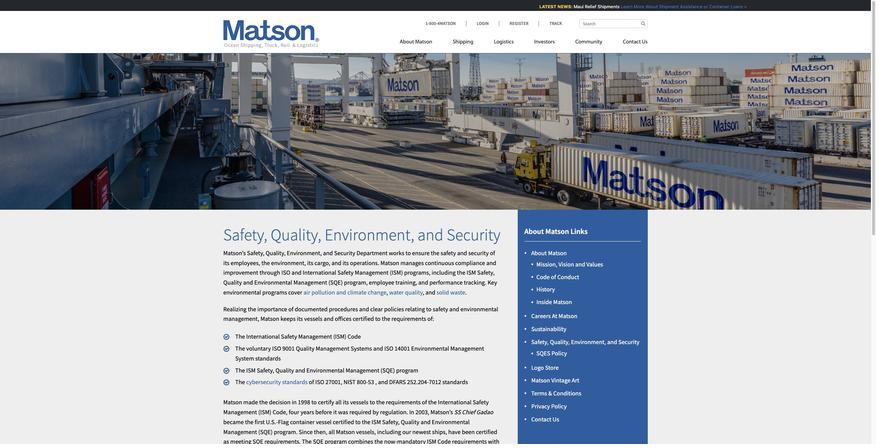 Task type: locate. For each thing, give the bounding box(es) containing it.
of up 2003,
[[422, 398, 427, 406]]

requirements up in
[[386, 398, 421, 406]]

1 horizontal spatial all
[[335, 398, 342, 406]]

international up the ss chief
[[438, 398, 472, 406]]

safety, quality, environment, and security inside about matson links section
[[531, 338, 640, 346]]

international inside matson's safety, quality, environment, and security department works to ensure the safety and security of its employees, the environment, its cargo, and its operations. matson manages continuous compliance and improvement through iso and international safety management (ism) programs, including the ism safety, quality and environmental management (sqe) program, employee training, and performance tracking. key environmental programs cover
[[303, 269, 336, 277]]

cover
[[288, 288, 302, 296]]

2 horizontal spatial international
[[438, 398, 472, 406]]

quality down the improvement
[[223, 279, 242, 287]]

1 vertical spatial safety
[[281, 333, 297, 341]]

contact us down search "image"
[[623, 39, 648, 45]]

international inside matson made the decision in 1998 to certify all its vessels to the requirements of the international safety management (ism) code, four years before it was required by regulation. in 2003, matson's
[[438, 398, 472, 406]]

0 vertical spatial us
[[642, 39, 648, 45]]

standards inside the voluntary iso 9001 quality management systems and iso 14001 environmental management system standards
[[255, 355, 281, 362]]

ism down system
[[246, 366, 256, 374]]

1 horizontal spatial environment,
[[325, 225, 414, 245]]

years
[[301, 408, 314, 416]]

1 horizontal spatial 800-
[[429, 21, 437, 26]]

all right the then, at left bottom
[[329, 428, 335, 436]]

to inside matson's safety, quality, environment, and security department works to ensure the safety and security of its employees, the environment, its cargo, and its operations. matson manages continuous compliance and improvement through iso and international safety management (ism) programs, including the ism safety, quality and environmental management (sqe) program, employee training, and performance tracking. key environmental programs cover
[[406, 249, 411, 257]]

sqe down the then, at left bottom
[[313, 438, 324, 444]]

all inside the ss chief gadao became the first u.s.-flag container vessel certified to the ism safety, quality and environmental management (sqe) program. since then, all matson vessels, including our newest ships, have been certified as meeting sqe requirements. the sqe program combines the now-mandatory ism code requirements wi
[[329, 428, 335, 436]]

contact us link down privacy policy
[[531, 415, 559, 423]]

0 horizontal spatial vessels
[[304, 315, 322, 323]]

system
[[235, 355, 254, 362]]

about matson down 1-
[[400, 39, 432, 45]]

1 vertical spatial program
[[325, 438, 347, 444]]

and
[[418, 225, 443, 245], [323, 249, 333, 257], [457, 249, 467, 257], [332, 259, 341, 267], [486, 259, 496, 267], [575, 260, 585, 268], [292, 269, 302, 277], [243, 279, 253, 287], [418, 279, 428, 287], [336, 288, 346, 296], [426, 288, 435, 296], [359, 305, 369, 313], [449, 305, 459, 313], [324, 315, 334, 323], [607, 338, 617, 346], [373, 345, 383, 353], [295, 366, 305, 374], [378, 378, 388, 386], [421, 418, 431, 426]]

safety up gadao
[[473, 398, 489, 406]]

certified down was
[[333, 418, 354, 426]]

0 vertical spatial policy
[[552, 350, 567, 357]]

the ism safety, quality and environmental management (sqe) program
[[235, 366, 418, 374]]

the voluntary iso 9001 quality management systems and iso 14001 environmental management system standards
[[235, 345, 484, 362]]

of inside matson's safety, quality, environment, and security department works to ensure the safety and security of its employees, the environment, its cargo, and its operations. matson manages continuous compliance and improvement through iso and international safety management (ism) programs, including the ism safety, quality and environmental management (sqe) program, employee training, and performance tracking. key environmental programs cover
[[490, 249, 495, 257]]

1 vertical spatial about matson
[[531, 249, 567, 257]]

1 vertical spatial contact us link
[[531, 415, 559, 423]]

vessels up required
[[350, 398, 369, 406]]

environmental up realizing
[[223, 288, 261, 296]]

0 vertical spatial security
[[447, 225, 501, 245]]

safety up of:
[[433, 305, 448, 313]]

safety,
[[223, 225, 267, 245], [247, 249, 264, 257], [477, 269, 495, 277], [531, 338, 549, 346], [257, 366, 274, 374], [382, 418, 400, 426]]

1998
[[298, 398, 310, 406]]

as
[[223, 438, 229, 444]]

the up management,
[[248, 305, 256, 313]]

community link
[[565, 36, 613, 50]]

about matson
[[400, 39, 432, 45], [531, 249, 567, 257]]

the
[[235, 333, 245, 341], [235, 345, 245, 353], [235, 366, 245, 374], [235, 378, 245, 386], [302, 438, 312, 444]]

vessels inside realizing the importance of documented procedures and clear policies relating to safety and environmental management, matson keeps its vessels and offices certified to the requirements of:
[[304, 315, 322, 323]]

international up voluntary
[[246, 333, 280, 341]]

flag
[[278, 418, 289, 426]]

standards down voluntary
[[255, 355, 281, 362]]

environment,
[[325, 225, 414, 245], [287, 249, 322, 257], [571, 338, 606, 346]]

1 horizontal spatial security
[[447, 225, 501, 245]]

matson inside the ss chief gadao became the first u.s.-flag container vessel certified to the ism safety, quality and environmental management (sqe) program. since then, all matson vessels, including our newest ships, have been certified as meeting sqe requirements. the sqe program combines the now-mandatory ism code requirements wi
[[336, 428, 355, 436]]

the down since
[[302, 438, 312, 444]]

code of conduct
[[537, 273, 579, 281]]

now-
[[384, 438, 397, 444]]

1 horizontal spatial international
[[303, 269, 336, 277]]

vessel
[[316, 418, 332, 426]]

contact us down privacy policy
[[531, 415, 559, 423]]

logo store link
[[531, 364, 559, 372]]

terms
[[531, 390, 547, 397]]

0 vertical spatial contact us link
[[613, 36, 648, 50]]

air pollution and climate change link
[[304, 288, 386, 296]]

certified right been
[[476, 428, 497, 436]]

0 vertical spatial international
[[303, 269, 336, 277]]

about matson link up "mission,"
[[531, 249, 567, 257]]

security
[[447, 225, 501, 245], [334, 249, 355, 257], [618, 338, 640, 346]]

more
[[632, 4, 643, 9]]

us inside about matson links section
[[553, 415, 559, 423]]

0 horizontal spatial code
[[348, 333, 361, 341]]

0 horizontal spatial us
[[553, 415, 559, 423]]

0 horizontal spatial contact us
[[531, 415, 559, 423]]

0 vertical spatial matson's
[[223, 249, 246, 257]]

search image
[[641, 21, 645, 26]]

the up vessels, at the bottom left of page
[[362, 418, 370, 426]]

top menu navigation
[[400, 36, 648, 50]]

1 vertical spatial code
[[348, 333, 361, 341]]

its inside realizing the importance of documented procedures and clear policies relating to safety and environmental management, matson keeps its vessels and offices certified to the requirements of:
[[297, 315, 303, 323]]

0 horizontal spatial sqe
[[253, 438, 263, 444]]

matson
[[415, 39, 432, 45], [546, 227, 569, 236], [548, 249, 567, 257], [380, 259, 399, 267], [553, 298, 572, 306], [559, 312, 578, 320], [261, 315, 279, 323], [531, 377, 550, 385], [223, 398, 242, 406], [336, 428, 355, 436]]

1 vertical spatial policy
[[551, 403, 567, 410]]

1 horizontal spatial safety
[[338, 269, 354, 277]]

safety up 9001
[[281, 333, 297, 341]]

matson up combines
[[336, 428, 355, 436]]

safety inside realizing the importance of documented procedures and clear policies relating to safety and environmental management, matson keeps its vessels and offices certified to the requirements of:
[[433, 305, 448, 313]]

0 horizontal spatial program
[[325, 438, 347, 444]]

ism down compliance
[[467, 269, 476, 277]]

1 vertical spatial requirements
[[386, 398, 421, 406]]

environmental inside the ss chief gadao became the first u.s.-flag container vessel certified to the ism safety, quality and environmental management (sqe) program. since then, all matson vessels, including our newest ships, have been certified as meeting sqe requirements. the sqe program combines the now-mandatory ism code requirements wi
[[432, 418, 470, 426]]

about matson up "mission,"
[[531, 249, 567, 257]]

quality,
[[271, 225, 321, 245], [266, 249, 286, 257], [550, 338, 570, 346]]

0 horizontal spatial environmental
[[223, 288, 261, 296]]

matson down "importance"
[[261, 315, 279, 323]]

0 vertical spatial safety
[[441, 249, 456, 257]]

u.s.-
[[266, 418, 278, 426]]

the down management,
[[235, 333, 245, 341]]

employee
[[369, 279, 394, 287]]

environmental up have
[[432, 418, 470, 426]]

1 horizontal spatial us
[[642, 39, 648, 45]]

standards up in
[[282, 378, 308, 386]]

us down privacy policy
[[553, 415, 559, 423]]

0 vertical spatial 800-
[[429, 21, 437, 26]]

to down required
[[355, 418, 361, 426]]

procedures
[[329, 305, 358, 313]]

ss chief gadao became the first u.s.-flag container vessel certified to the ism safety, quality and environmental management (sqe) program. since then, all matson vessels, including our newest ships, have been certified as meeting sqe requirements. the sqe program combines the now-mandatory ism code requirements wi
[[223, 408, 500, 444]]

0 vertical spatial requirements
[[392, 315, 426, 323]]

including inside the ss chief gadao became the first u.s.-flag container vessel certified to the ism safety, quality and environmental management (sqe) program. since then, all matson vessels, including our newest ships, have been certified as meeting sqe requirements. the sqe program combines the now-mandatory ism code requirements wi
[[377, 428, 401, 436]]

community
[[575, 39, 602, 45]]

0 vertical spatial environmental
[[223, 288, 261, 296]]

0 vertical spatial (ism)
[[390, 269, 403, 277]]

policies
[[384, 305, 404, 313]]

training,
[[396, 279, 417, 287]]

0 horizontal spatial contact
[[531, 415, 551, 423]]

0 vertical spatial certified
[[353, 315, 374, 323]]

(ism) up training,
[[390, 269, 403, 277]]

0 vertical spatial (sqe)
[[328, 279, 343, 287]]

certified down clear
[[353, 315, 374, 323]]

the left now-
[[374, 438, 383, 444]]

1 vertical spatial us
[[553, 415, 559, 423]]

to down clear
[[375, 315, 381, 323]]

1 horizontal spatial environmental
[[461, 305, 498, 313]]

(ism) down offices
[[333, 333, 346, 341]]

learn more about shipment assistance or container loans > link
[[619, 4, 745, 9]]

1 horizontal spatial contact
[[623, 39, 641, 45]]

loans
[[729, 4, 741, 9]]

the right made
[[259, 398, 268, 406]]

about matson inside section
[[531, 249, 567, 257]]

iso inside matson's safety, quality, environment, and security department works to ensure the safety and security of its employees, the environment, its cargo, and its operations. matson manages continuous compliance and improvement through iso and international safety management (ism) programs, including the ism safety, quality and environmental management (sqe) program, employee training, and performance tracking. key environmental programs cover
[[281, 269, 290, 277]]

2 horizontal spatial environment,
[[571, 338, 606, 346]]

us
[[642, 39, 648, 45], [553, 415, 559, 423]]

environmental inside matson's safety, quality, environment, and security department works to ensure the safety and security of its employees, the environment, its cargo, and its operations. matson manages continuous compliance and improvement through iso and international safety management (ism) programs, including the ism safety, quality and environmental management (sqe) program, employee training, and performance tracking. key environmental programs cover
[[254, 279, 292, 287]]

about matson link down 1-
[[400, 36, 443, 50]]

iso down environment,
[[281, 269, 290, 277]]

logo
[[531, 364, 544, 372]]

.
[[465, 288, 467, 296]]

program
[[396, 366, 418, 374], [325, 438, 347, 444]]

0 horizontal spatial 800-
[[357, 378, 368, 386]]

2 horizontal spatial safety
[[473, 398, 489, 406]]

0 horizontal spatial contact us link
[[531, 415, 559, 423]]

department
[[357, 249, 388, 257]]

including inside matson's safety, quality, environment, and security department works to ensure the safety and security of its employees, the environment, its cargo, and its operations. matson manages continuous compliance and improvement through iso and international safety management (ism) programs, including the ism safety, quality and environmental management (sqe) program, employee training, and performance tracking. key environmental programs cover
[[432, 269, 456, 277]]

1 vertical spatial quality,
[[266, 249, 286, 257]]

1 horizontal spatial code
[[438, 438, 451, 444]]

1 horizontal spatial including
[[432, 269, 456, 277]]

quality down in
[[401, 418, 419, 426]]

matson down works
[[380, 259, 399, 267]]

regulation.
[[380, 408, 408, 416]]

to right '1998' on the bottom left of the page
[[311, 398, 317, 406]]

of down "mission,"
[[551, 273, 556, 281]]

9001
[[282, 345, 295, 353]]

conditions
[[553, 390, 581, 397]]

(sqe) down first
[[258, 428, 273, 436]]

quality inside matson's safety, quality, environment, and security department works to ensure the safety and security of its employees, the environment, its cargo, and its operations. matson manages continuous compliance and improvement through iso and international safety management (ism) programs, including the ism safety, quality and environmental management (sqe) program, employee training, and performance tracking. key environmental programs cover
[[223, 279, 242, 287]]

code inside the ss chief gadao became the first u.s.-flag container vessel certified to the ism safety, quality and environmental management (sqe) program. since then, all matson vessels, including our newest ships, have been certified as meeting sqe requirements. the sqe program combines the now-mandatory ism code requirements wi
[[438, 438, 451, 444]]

by
[[373, 408, 379, 416]]

its right keeps
[[297, 315, 303, 323]]

2 vertical spatial international
[[438, 398, 472, 406]]

(ism)
[[390, 269, 403, 277], [333, 333, 346, 341], [258, 408, 271, 416]]

code up the history
[[537, 273, 550, 281]]

1 horizontal spatial safety, quality, environment, and security
[[531, 338, 640, 346]]

standards
[[255, 355, 281, 362], [282, 378, 308, 386], [442, 378, 468, 386]]

2 sqe from the left
[[313, 438, 324, 444]]

the down compliance
[[457, 269, 465, 277]]

newest
[[412, 428, 431, 436]]

about matson links section
[[509, 210, 656, 444]]

2003,
[[416, 408, 429, 416]]

quality
[[405, 288, 423, 296]]

code
[[537, 273, 550, 281], [348, 333, 361, 341], [438, 438, 451, 444]]

0 horizontal spatial about matson
[[400, 39, 432, 45]]

environment,
[[271, 259, 306, 267]]

matson right at
[[559, 312, 578, 320]]

0 vertical spatial safety, quality, environment, and security
[[223, 225, 501, 245]]

contact down search search box at right top
[[623, 39, 641, 45]]

0 horizontal spatial (sqe)
[[258, 428, 273, 436]]

0 horizontal spatial (ism)
[[258, 408, 271, 416]]

matson up vision
[[548, 249, 567, 257]]

about matson links
[[525, 227, 588, 236]]

1 vertical spatial including
[[377, 428, 401, 436]]

0 horizontal spatial security
[[334, 249, 355, 257]]

2 horizontal spatial standards
[[442, 378, 468, 386]]

the for the international safety management (ism) code
[[235, 333, 245, 341]]

mission, vision and values
[[537, 260, 603, 268]]

1 vertical spatial matson's
[[431, 408, 453, 416]]

programs
[[262, 288, 287, 296]]

ism down the ships,
[[427, 438, 436, 444]]

policy for privacy policy
[[551, 403, 567, 410]]

(sqe) inside matson's safety, quality, environment, and security department works to ensure the safety and security of its employees, the environment, its cargo, and its operations. matson manages continuous compliance and improvement through iso and international safety management (ism) programs, including the ism safety, quality and environmental management (sqe) program, employee training, and performance tracking. key environmental programs cover
[[328, 279, 343, 287]]

None search field
[[579, 19, 648, 28]]

environmental right the 14001
[[411, 345, 449, 353]]

contact down privacy
[[531, 415, 551, 423]]

requirements down relating on the left bottom
[[392, 315, 426, 323]]

1 vertical spatial 800-
[[357, 378, 368, 386]]

since
[[299, 428, 313, 436]]

program down the then, at left bottom
[[325, 438, 347, 444]]

decision
[[269, 398, 291, 406]]

iso down the ism safety, quality and environmental management (sqe) program
[[315, 378, 324, 386]]

environmental inside matson's safety, quality, environment, and security department works to ensure the safety and security of its employees, the environment, its cargo, and its operations. matson manages continuous compliance and improvement through iso and international safety management (ism) programs, including the ism safety, quality and environmental management (sqe) program, employee training, and performance tracking. key environmental programs cover
[[223, 288, 261, 296]]

, up relating on the left bottom
[[423, 288, 424, 296]]

operations.
[[350, 259, 379, 267]]

safety, quality, environment, and security link
[[531, 338, 640, 346]]

2 vertical spatial code
[[438, 438, 451, 444]]

was
[[338, 408, 348, 416]]

history
[[537, 286, 555, 293]]

keeps
[[281, 315, 296, 323]]

iso left the 14001
[[384, 345, 393, 353]]

7012
[[429, 378, 441, 386]]

environmental down .
[[461, 305, 498, 313]]

2 horizontal spatial (ism)
[[390, 269, 403, 277]]

1-
[[425, 21, 429, 26]]

0 horizontal spatial international
[[246, 333, 280, 341]]

sqe right meeting
[[253, 438, 263, 444]]

0 vertical spatial contact us
[[623, 39, 648, 45]]

1 vertical spatial contact
[[531, 415, 551, 423]]

1 vertical spatial safety, quality, environment, and security
[[531, 338, 640, 346]]

works
[[389, 249, 404, 257]]

vessels inside matson made the decision in 1998 to certify all its vessels to the requirements of the international safety management (ism) code, four years before it was required by regulation. in 2003, matson's
[[350, 398, 369, 406]]

matson down 1-
[[415, 39, 432, 45]]

contact us
[[623, 39, 648, 45], [531, 415, 559, 423]]

2 horizontal spatial ,
[[423, 288, 424, 296]]

latest news: maui relief shipments learn more about shipment assistance or container loans >
[[538, 4, 745, 9]]

mission, vision and values link
[[537, 260, 603, 268]]

1 horizontal spatial about matson
[[531, 249, 567, 257]]

vision
[[559, 260, 574, 268]]

0 vertical spatial including
[[432, 269, 456, 277]]

including up performance
[[432, 269, 456, 277]]

quality, inside about matson links section
[[550, 338, 570, 346]]

about inside the top menu navigation
[[400, 39, 414, 45]]

2 vertical spatial requirements
[[452, 438, 487, 444]]

program up "dfars"
[[396, 366, 418, 374]]

safety, inside about matson links section
[[531, 338, 549, 346]]

2 vertical spatial quality,
[[550, 338, 570, 346]]

all up it
[[335, 398, 342, 406]]

environmental inside realizing the importance of documented procedures and clear policies relating to safety and environmental management, matson keeps its vessels and offices certified to the requirements of:
[[461, 305, 498, 313]]

login link
[[466, 21, 499, 26]]

1 vertical spatial safety
[[433, 305, 448, 313]]

1 horizontal spatial about matson link
[[531, 249, 567, 257]]

contact
[[623, 39, 641, 45], [531, 415, 551, 423]]

the up system
[[235, 345, 245, 353]]

(sqe) up "dfars"
[[381, 366, 395, 374]]

quality, inside matson's safety, quality, environment, and security department works to ensure the safety and security of its employees, the environment, its cargo, and its operations. matson manages continuous compliance and improvement through iso and international safety management (ism) programs, including the ism safety, quality and environmental management (sqe) program, employee training, and performance tracking. key environmental programs cover
[[266, 249, 286, 257]]

standards right 7012
[[442, 378, 468, 386]]

1 vertical spatial all
[[329, 428, 335, 436]]

us inside the top menu navigation
[[642, 39, 648, 45]]

policy down terms & conditions link
[[551, 403, 567, 410]]

14001
[[395, 345, 410, 353]]

its
[[223, 259, 229, 267], [307, 259, 313, 267], [343, 259, 349, 267], [297, 315, 303, 323], [343, 398, 349, 406]]

us down search "image"
[[642, 39, 648, 45]]

its inside matson made the decision in 1998 to certify all its vessels to the requirements of the international safety management (ism) code, four years before it was required by regulation. in 2003, matson's
[[343, 398, 349, 406]]

including up now-
[[377, 428, 401, 436]]

four
[[289, 408, 299, 416]]

2 horizontal spatial security
[[618, 338, 640, 346]]

environment, inside matson's safety, quality, environment, and security department works to ensure the safety and security of its employees, the environment, its cargo, and its operations. matson manages continuous compliance and improvement through iso and international safety management (ism) programs, including the ism safety, quality and environmental management (sqe) program, employee training, and performance tracking. key environmental programs cover
[[287, 249, 322, 257]]

2 vertical spatial safety
[[473, 398, 489, 406]]

at
[[552, 312, 557, 320]]

of inside matson made the decision in 1998 to certify all its vessels to the requirements of the international safety management (ism) code, four years before it was required by regulation. in 2003, matson's
[[422, 398, 427, 406]]

safety for the
[[441, 249, 456, 257]]

2 horizontal spatial code
[[537, 273, 550, 281]]

vessels,
[[356, 428, 376, 436]]

iso
[[281, 269, 290, 277], [272, 345, 281, 353], [384, 345, 393, 353], [315, 378, 324, 386]]

matson left made
[[223, 398, 242, 406]]

its up was
[[343, 398, 349, 406]]

0 vertical spatial safety
[[338, 269, 354, 277]]

policy right sqes
[[552, 350, 567, 357]]

0 horizontal spatial all
[[329, 428, 335, 436]]

program,
[[344, 279, 368, 287]]

0 horizontal spatial about matson link
[[400, 36, 443, 50]]

the down system
[[235, 366, 245, 374]]

800-
[[429, 21, 437, 26], [357, 378, 368, 386]]

0 vertical spatial contact
[[623, 39, 641, 45]]

0 horizontal spatial including
[[377, 428, 401, 436]]

1 horizontal spatial vessels
[[350, 398, 369, 406]]

management
[[355, 269, 389, 277], [293, 279, 327, 287], [298, 333, 332, 341], [316, 345, 349, 353], [450, 345, 484, 353], [346, 366, 379, 374], [223, 408, 257, 416], [223, 428, 257, 436]]

about matson inside the top menu navigation
[[400, 39, 432, 45]]

contact inside the top menu navigation
[[623, 39, 641, 45]]

0 horizontal spatial matson's
[[223, 249, 246, 257]]

international down cargo,
[[303, 269, 336, 277]]

quality
[[223, 279, 242, 287], [296, 345, 315, 353], [276, 366, 294, 374], [401, 418, 419, 426]]

2 horizontal spatial (sqe)
[[381, 366, 395, 374]]

2 vertical spatial (sqe)
[[258, 428, 273, 436]]

track link
[[539, 21, 562, 26]]

environmental up 27001,
[[306, 366, 344, 374]]

1 vertical spatial contact us
[[531, 415, 559, 423]]

0 vertical spatial code
[[537, 273, 550, 281]]

quality down the international safety management (ism) code in the left of the page
[[296, 345, 315, 353]]

0 horizontal spatial standards
[[255, 355, 281, 362]]

to up of:
[[426, 305, 432, 313]]

the inside the voluntary iso 9001 quality management systems and iso 14001 environmental management system standards
[[235, 345, 245, 353]]

0 vertical spatial program
[[396, 366, 418, 374]]

policy
[[552, 350, 567, 357], [551, 403, 567, 410]]

have
[[448, 428, 461, 436]]

safety inside matson's safety, quality, environment, and security department works to ensure the safety and security of its employees, the environment, its cargo, and its operations. matson manages continuous compliance and improvement through iso and international safety management (ism) programs, including the ism safety, quality and environmental management (sqe) program, employee training, and performance tracking. key environmental programs cover
[[441, 249, 456, 257]]

requirements down been
[[452, 438, 487, 444]]

environment, inside about matson links section
[[571, 338, 606, 346]]

0 horizontal spatial environment,
[[287, 249, 322, 257]]

safety up continuous
[[441, 249, 456, 257]]

code,
[[273, 408, 288, 416]]

its left cargo,
[[307, 259, 313, 267]]

, right 53
[[375, 378, 377, 386]]

1 vertical spatial vessels
[[350, 398, 369, 406]]

1 horizontal spatial program
[[396, 366, 418, 374]]

, left water
[[386, 288, 388, 296]]

documented
[[295, 305, 328, 313]]

0 vertical spatial about matson
[[400, 39, 432, 45]]

of up keeps
[[288, 305, 294, 313]]

2 vertical spatial security
[[618, 338, 640, 346]]

0 vertical spatial vessels
[[304, 315, 322, 323]]

,
[[386, 288, 388, 296], [423, 288, 424, 296], [375, 378, 377, 386]]

requirements inside realizing the importance of documented procedures and clear policies relating to safety and environmental management, matson keeps its vessels and offices certified to the requirements of:
[[392, 315, 426, 323]]



Task type: vqa. For each thing, say whether or not it's contained in the screenshot.
the Pacific
no



Task type: describe. For each thing, give the bounding box(es) containing it.
the up through
[[261, 259, 270, 267]]

Search search field
[[579, 19, 648, 28]]

quality up cybersecurity standards link
[[276, 366, 294, 374]]

sustainability
[[531, 325, 566, 333]]

cranes load and offload matson containers from the containership at the terminal. image
[[0, 42, 871, 210]]

1 horizontal spatial (ism)
[[333, 333, 346, 341]]

investors
[[534, 39, 555, 45]]

the for the ism safety, quality and environmental management (sqe) program
[[235, 366, 245, 374]]

the for the voluntary iso 9001 quality management systems and iso 14001 environmental management system standards
[[235, 345, 245, 353]]

code inside about matson links section
[[537, 273, 550, 281]]

climate
[[347, 288, 367, 296]]

1 vertical spatial (sqe)
[[381, 366, 395, 374]]

contact inside about matson links section
[[531, 415, 551, 423]]

dfars
[[389, 378, 406, 386]]

container
[[708, 4, 728, 9]]

1 vertical spatial international
[[246, 333, 280, 341]]

safety inside matson made the decision in 1998 to certify all its vessels to the requirements of the international safety management (ism) code, four years before it was required by regulation. in 2003, matson's
[[473, 398, 489, 406]]

to inside the ss chief gadao became the first u.s.-flag container vessel certified to the ism safety, quality and environmental management (sqe) program. since then, all matson vessels, including our newest ships, have been certified as meeting sqe requirements. the sqe program combines the now-mandatory ism code requirements wi
[[355, 418, 361, 426]]

requirements inside the ss chief gadao became the first u.s.-flag container vessel certified to the ism safety, quality and environmental management (sqe) program. since then, all matson vessels, including our newest ships, have been certified as meeting sqe requirements. the sqe program combines the now-mandatory ism code requirements wi
[[452, 438, 487, 444]]

nist
[[344, 378, 356, 386]]

of down the ism safety, quality and environmental management (sqe) program
[[309, 378, 314, 386]]

conduct
[[557, 273, 579, 281]]

(ism) inside matson's safety, quality, environment, and security department works to ensure the safety and security of its employees, the environment, its cargo, and its operations. matson manages continuous compliance and improvement through iso and international safety management (ism) programs, including the ism safety, quality and environmental management (sqe) program, employee training, and performance tracking. key environmental programs cover
[[390, 269, 403, 277]]

the up by
[[376, 398, 385, 406]]

continuous
[[425, 259, 454, 267]]

mandatory
[[397, 438, 426, 444]]

sqes
[[537, 350, 550, 357]]

and inside the ss chief gadao became the first u.s.-flag container vessel certified to the ism safety, quality and environmental management (sqe) program. since then, all matson vessels, including our newest ships, have been certified as meeting sqe requirements. the sqe program combines the now-mandatory ism code requirements wi
[[421, 418, 431, 426]]

cybersecurity
[[246, 378, 281, 386]]

requirements.
[[265, 438, 301, 444]]

water
[[389, 288, 404, 296]]

requirements inside matson made the decision in 1998 to certify all its vessels to the requirements of the international safety management (ism) code, four years before it was required by regulation. in 2003, matson's
[[386, 398, 421, 406]]

privacy
[[531, 403, 550, 410]]

key
[[488, 279, 497, 287]]

cargo,
[[315, 259, 330, 267]]

the up 2003,
[[428, 398, 437, 406]]

contact us inside the top menu navigation
[[623, 39, 648, 45]]

container
[[290, 418, 315, 426]]

importance
[[257, 305, 287, 313]]

0 vertical spatial environment,
[[325, 225, 414, 245]]

vintage
[[551, 377, 571, 385]]

safety, inside the ss chief gadao became the first u.s.-flag container vessel certified to the ism safety, quality and environmental management (sqe) program. since then, all matson vessels, including our newest ships, have been certified as meeting sqe requirements. the sqe program combines the now-mandatory ism code requirements wi
[[382, 418, 400, 426]]

safety inside matson's safety, quality, environment, and security department works to ensure the safety and security of its employees, the environment, its cargo, and its operations. matson manages continuous compliance and improvement through iso and international safety management (ism) programs, including the ism safety, quality and environmental management (sqe) program, employee training, and performance tracking. key environmental programs cover
[[338, 269, 354, 277]]

quality inside the voluntary iso 9001 quality management systems and iso 14001 environmental management system standards
[[296, 345, 315, 353]]

cybersecurity standards link
[[246, 378, 308, 386]]

logistics
[[494, 39, 514, 45]]

logo store
[[531, 364, 559, 372]]

it
[[333, 408, 337, 416]]

all inside matson made the decision in 1998 to certify all its vessels to the requirements of the international safety management (ism) code, four years before it was required by regulation. in 2003, matson's
[[335, 398, 342, 406]]

the left first
[[245, 418, 254, 426]]

certified inside realizing the importance of documented procedures and clear policies relating to safety and environmental management, matson keeps its vessels and offices certified to the requirements of:
[[353, 315, 374, 323]]

login
[[477, 21, 489, 26]]

(ism) inside matson made the decision in 1998 to certify all its vessels to the requirements of the international safety management (ism) code, four years before it was required by regulation. in 2003, matson's
[[258, 408, 271, 416]]

and inside the voluntary iso 9001 quality management systems and iso 14001 environmental management system standards
[[373, 345, 383, 353]]

inside matson link
[[537, 298, 572, 306]]

systems
[[351, 345, 372, 353]]

gadao
[[476, 408, 493, 416]]

iso left 9001
[[272, 345, 281, 353]]

first
[[255, 418, 265, 426]]

matson inside realizing the importance of documented procedures and clear policies relating to safety and environmental management, matson keeps its vessels and offices certified to the requirements of:
[[261, 315, 279, 323]]

in
[[409, 408, 414, 416]]

careers at matson
[[531, 312, 578, 320]]

then,
[[314, 428, 327, 436]]

matson's inside matson's safety, quality, environment, and security department works to ensure the safety and security of its employees, the environment, its cargo, and its operations. matson manages continuous compliance and improvement through iso and international safety management (ism) programs, including the ism safety, quality and environmental management (sqe) program, employee training, and performance tracking. key environmental programs cover
[[223, 249, 246, 257]]

matson inside matson's safety, quality, environment, and security department works to ensure the safety and security of its employees, the environment, its cargo, and its operations. matson manages continuous compliance and improvement through iso and international safety management (ism) programs, including the ism safety, quality and environmental management (sqe) program, employee training, and performance tracking. key environmental programs cover
[[380, 259, 399, 267]]

matson vintage art link
[[531, 377, 579, 385]]

safety for to
[[433, 305, 448, 313]]

tracking.
[[464, 279, 487, 287]]

history link
[[537, 286, 555, 293]]

improvement
[[223, 269, 258, 277]]

store
[[545, 364, 559, 372]]

realizing
[[223, 305, 247, 313]]

security inside matson's safety, quality, environment, and security department works to ensure the safety and security of its employees, the environment, its cargo, and its operations. matson manages continuous compliance and improvement through iso and international safety management (ism) programs, including the ism safety, quality and environmental management (sqe) program, employee training, and performance tracking. key environmental programs cover
[[334, 249, 355, 257]]

ss chief
[[454, 408, 475, 416]]

the down policies
[[382, 315, 390, 323]]

shipment
[[658, 4, 677, 9]]

matson's inside matson made the decision in 1998 to certify all its vessels to the requirements of the international safety management (ism) code, four years before it was required by regulation. in 2003, matson's
[[431, 408, 453, 416]]

shipments
[[596, 4, 618, 9]]

1 sqe from the left
[[253, 438, 263, 444]]

management inside matson made the decision in 1998 to certify all its vessels to the requirements of the international safety management (ism) code, four years before it was required by regulation. in 2003, matson's
[[223, 408, 257, 416]]

links
[[571, 227, 588, 236]]

of inside realizing the importance of documented procedures and clear policies relating to safety and environmental management, matson keeps its vessels and offices certified to the requirements of:
[[288, 305, 294, 313]]

sqes policy
[[537, 350, 567, 357]]

the cybersecurity standards of iso 27001, nist 800-53 , and dfars 252.204-7012 standards
[[235, 378, 468, 386]]

latest
[[538, 4, 555, 9]]

register
[[510, 21, 529, 26]]

air
[[304, 288, 310, 296]]

1 horizontal spatial ,
[[386, 288, 388, 296]]

2 vertical spatial certified
[[476, 428, 497, 436]]

realizing the importance of documented procedures and clear policies relating to safety and environmental management, matson keeps its vessels and offices certified to the requirements of:
[[223, 305, 498, 323]]

27001,
[[326, 378, 342, 386]]

53
[[368, 378, 374, 386]]

required
[[349, 408, 371, 416]]

relief
[[583, 4, 595, 9]]

solid
[[437, 288, 449, 296]]

employees,
[[231, 259, 260, 267]]

meeting
[[230, 438, 251, 444]]

the up continuous
[[431, 249, 439, 257]]

its up the improvement
[[223, 259, 229, 267]]

ships,
[[432, 428, 447, 436]]

matson inside the top menu navigation
[[415, 39, 432, 45]]

(sqe) inside the ss chief gadao became the first u.s.-flag container vessel certified to the ism safety, quality and environmental management (sqe) program. since then, all matson vessels, including our newest ships, have been certified as meeting sqe requirements. the sqe program combines the now-mandatory ism code requirements wi
[[258, 428, 273, 436]]

program inside the ss chief gadao became the first u.s.-flag container vessel certified to the ism safety, quality and environmental management (sqe) program. since then, all matson vessels, including our newest ships, have been certified as meeting sqe requirements. the sqe program combines the now-mandatory ism code requirements wi
[[325, 438, 347, 444]]

the up made
[[235, 378, 245, 386]]

terms & conditions
[[531, 390, 581, 397]]

the inside the ss chief gadao became the first u.s.-flag container vessel certified to the ism safety, quality and environmental management (sqe) program. since then, all matson vessels, including our newest ships, have been certified as meeting sqe requirements. the sqe program combines the now-mandatory ism code requirements wi
[[302, 438, 312, 444]]

investors link
[[524, 36, 565, 50]]

4matson
[[437, 21, 456, 26]]

1-800-4matson
[[425, 21, 456, 26]]

quality inside the ss chief gadao became the first u.s.-flag container vessel certified to the ism safety, quality and environmental management (sqe) program. since then, all matson vessels, including our newest ships, have been certified as meeting sqe requirements. the sqe program combines the now-mandatory ism code requirements wi
[[401, 418, 419, 426]]

1 horizontal spatial contact us link
[[613, 36, 648, 50]]

&
[[548, 390, 552, 397]]

manages
[[401, 259, 424, 267]]

0 vertical spatial quality,
[[271, 225, 321, 245]]

policy for sqes policy
[[552, 350, 567, 357]]

0 horizontal spatial safety
[[281, 333, 297, 341]]

security inside about matson links section
[[618, 338, 640, 346]]

combines
[[348, 438, 373, 444]]

learn
[[619, 4, 631, 9]]

252.204-
[[407, 378, 429, 386]]

change
[[368, 288, 386, 296]]

contact us inside about matson links section
[[531, 415, 559, 423]]

relating
[[405, 305, 425, 313]]

environmental inside the voluntary iso 9001 quality management systems and iso 14001 environmental management system standards
[[411, 345, 449, 353]]

sustainability link
[[531, 325, 566, 333]]

logistics link
[[484, 36, 524, 50]]

1 vertical spatial about matson link
[[531, 249, 567, 257]]

track
[[549, 21, 562, 26]]

management inside the ss chief gadao became the first u.s.-flag container vessel certified to the ism safety, quality and environmental management (sqe) program. since then, all matson vessels, including our newest ships, have been certified as meeting sqe requirements. the sqe program combines the now-mandatory ism code requirements wi
[[223, 428, 257, 436]]

matson left links
[[546, 227, 569, 236]]

assistance
[[679, 4, 701, 9]]

ensure
[[412, 249, 430, 257]]

0 horizontal spatial ,
[[375, 378, 377, 386]]

shipping link
[[443, 36, 484, 50]]

register link
[[499, 21, 539, 26]]

1 horizontal spatial standards
[[282, 378, 308, 386]]

contact us link inside about matson links section
[[531, 415, 559, 423]]

to up by
[[370, 398, 375, 406]]

blue matson logo with ocean, shipping, truck, rail and logistics written beneath it. image
[[223, 20, 319, 48]]

matson up terms
[[531, 377, 550, 385]]

ism inside matson's safety, quality, environment, and security department works to ensure the safety and security of its employees, the environment, its cargo, and its operations. matson manages continuous compliance and improvement through iso and international safety management (ism) programs, including the ism safety, quality and environmental management (sqe) program, employee training, and performance tracking. key environmental programs cover
[[467, 269, 476, 277]]

0 horizontal spatial safety, quality, environment, and security
[[223, 225, 501, 245]]

been
[[462, 428, 475, 436]]

ism down by
[[372, 418, 381, 426]]

matson inside matson made the decision in 1998 to certify all its vessels to the requirements of the international safety management (ism) code, four years before it was required by regulation. in 2003, matson's
[[223, 398, 242, 406]]

code of conduct link
[[537, 273, 579, 281]]

1 vertical spatial certified
[[333, 418, 354, 426]]

its left operations.
[[343, 259, 349, 267]]

matson up at
[[553, 298, 572, 306]]

of inside about matson links section
[[551, 273, 556, 281]]

programs,
[[404, 269, 430, 277]]



